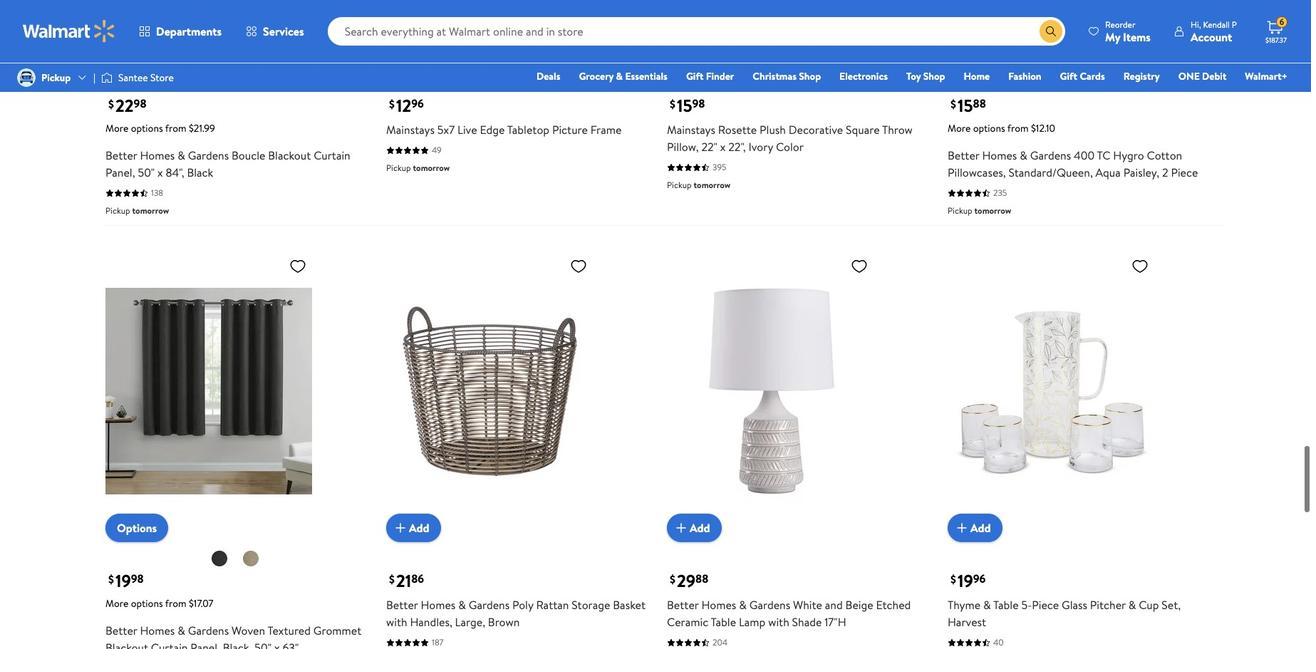 Task type: vqa. For each thing, say whether or not it's contained in the screenshot.
left Panel,
yes



Task type: locate. For each thing, give the bounding box(es) containing it.
gardens inside better homes & gardens boucle blackout curtain panel, 50" x 84", black
[[188, 148, 229, 163]]

1 horizontal spatial 96
[[973, 571, 986, 587]]

tabletop
[[507, 122, 550, 138]]

more for 22
[[105, 121, 129, 136]]

gift
[[686, 69, 704, 83], [1060, 69, 1078, 83]]

mainstays for 15
[[667, 122, 715, 138]]

& up the large,
[[458, 597, 466, 613]]

one
[[1179, 69, 1200, 83]]

white
[[793, 597, 822, 613]]

better down more options from $17.07
[[105, 623, 137, 639]]

options up home link
[[959, 45, 999, 61]]

2 15 from the left
[[958, 94, 973, 118]]

boucle
[[232, 148, 265, 163]]

gardens up black
[[188, 148, 229, 163]]

gardens inside better homes & gardens white and beige etched ceramic table lamp with shade 17"h
[[749, 597, 790, 613]]

86
[[411, 571, 424, 587]]

more down $ 19 98
[[105, 597, 129, 611]]

more down 22
[[105, 121, 129, 136]]

better up ceramic
[[667, 597, 699, 613]]

piece inside better homes & gardens 400 tc hygro cotton pillowcases, standard/queen, aqua paisley, 2 piece
[[1171, 165, 1198, 180]]

panel, left black,
[[190, 640, 220, 649]]

from left $21.99
[[165, 121, 186, 136]]

registry link
[[1117, 68, 1166, 84]]

$ left 22
[[108, 97, 114, 112]]

gardens down $17.07
[[188, 623, 229, 639]]

88 for 29
[[696, 571, 709, 587]]

gardens up 'standard/queen,' on the right top of page
[[1030, 148, 1071, 163]]

88 inside $ 15 88
[[973, 96, 986, 112]]

more down $ 15 88
[[948, 121, 971, 136]]

shop right toy
[[923, 69, 945, 83]]

0 horizontal spatial 15
[[677, 94, 692, 118]]

$ inside the $ 19 96
[[951, 572, 956, 588]]

15 down home link
[[958, 94, 973, 118]]

$ left 29
[[670, 572, 676, 588]]

options for $ 22 98
[[117, 45, 157, 61]]

homes down more options from $17.07
[[140, 623, 175, 639]]

gardens inside better homes & gardens poly rattan storage basket with handles, large, brown
[[469, 597, 510, 613]]

88 for 15
[[973, 96, 986, 112]]

98 inside $ 22 98
[[134, 96, 147, 112]]

better homes & gardens woven textured grommet blackout curtain panel, black, 50" x 63"
[[105, 623, 362, 649]]

1 horizontal spatial x
[[274, 640, 280, 649]]

add to cart image up 29
[[673, 520, 690, 537]]

add up '$ 12 96'
[[409, 45, 429, 61]]

96 for 19
[[973, 571, 986, 587]]

0 vertical spatial panel,
[[105, 165, 135, 180]]

pickup tomorrow
[[386, 162, 450, 174], [667, 179, 731, 191], [105, 205, 169, 217], [948, 205, 1011, 217]]

gardens for 22
[[188, 148, 229, 163]]

curtain inside better homes & gardens boucle blackout curtain panel, 50" x 84", black
[[314, 148, 350, 163]]

0 horizontal spatial shop
[[799, 69, 821, 83]]

black image left tan image
[[211, 550, 228, 567]]

pickup tomorrow down 49
[[386, 162, 450, 174]]

shop for toy shop
[[923, 69, 945, 83]]

1 vertical spatial add to cart image
[[392, 520, 409, 537]]

1 mainstays from the left
[[386, 122, 435, 138]]

better homes & gardens poly rattan storage basket with handles, large, brown
[[386, 597, 646, 630]]

0 vertical spatial blackout
[[268, 148, 311, 163]]

88 down 'home'
[[973, 96, 986, 112]]

better down 21
[[386, 597, 418, 613]]

98 inside $ 19 98
[[131, 571, 144, 587]]

1 vertical spatial table
[[711, 614, 736, 630]]

storage
[[572, 597, 610, 613]]

with left handles,
[[386, 614, 407, 630]]

0 vertical spatial piece
[[1171, 165, 1198, 180]]

curtain
[[314, 148, 350, 163], [151, 640, 188, 649]]

mainstays down '$ 12 96'
[[386, 122, 435, 138]]

$ inside $ 21 86
[[389, 572, 395, 588]]

options link up gift finder "link"
[[667, 39, 730, 67]]

arctic white image
[[1038, 75, 1055, 92]]

blue sheer romance image
[[1101, 75, 1118, 92]]

decorative
[[789, 122, 843, 138]]

add to cart image for 29
[[673, 520, 690, 537]]

1 vertical spatial blackout
[[105, 640, 148, 649]]

add to cart image for 19
[[954, 520, 971, 537]]

my
[[1105, 29, 1120, 45]]

beige image
[[196, 75, 213, 92]]

one debit
[[1179, 69, 1227, 83]]

homes inside better homes & gardens 400 tc hygro cotton pillowcases, standard/queen, aqua paisley, 2 piece
[[982, 148, 1017, 163]]

gardens
[[188, 148, 229, 163], [1030, 148, 1071, 163], [469, 597, 510, 613], [749, 597, 790, 613], [188, 623, 229, 639]]

1 horizontal spatial 19
[[958, 569, 973, 593]]

add to favorites list, thyme & table 5-piece glass pitcher & cup set, harvest image
[[1132, 257, 1149, 275]]

0 vertical spatial curtain
[[314, 148, 350, 163]]

options link up $ 19 98
[[105, 514, 168, 543]]

x left the 84",
[[158, 165, 163, 180]]

piece left glass
[[1032, 597, 1059, 613]]

tomorrow down 138
[[132, 205, 169, 217]]

options up $ 19 98
[[117, 520, 157, 536]]

& inside better homes & gardens 400 tc hygro cotton pillowcases, standard/queen, aqua paisley, 2 piece
[[1020, 148, 1028, 163]]

hygro
[[1113, 148, 1144, 163]]

better for 19
[[105, 623, 137, 639]]

from for 15
[[1008, 121, 1029, 136]]

more for 15
[[948, 121, 971, 136]]

aqua image
[[164, 75, 181, 92]]

&
[[616, 69, 623, 83], [178, 148, 185, 163], [1020, 148, 1028, 163], [458, 597, 466, 613], [739, 597, 747, 613], [983, 597, 991, 613], [1129, 597, 1136, 613], [178, 623, 185, 639]]

picture
[[552, 122, 588, 138]]

pickup tomorrow down 138
[[105, 205, 169, 217]]

0 horizontal spatial with
[[386, 614, 407, 630]]

table left 5-
[[993, 597, 1019, 613]]

services button
[[234, 14, 316, 48]]

1 15 from the left
[[677, 94, 692, 118]]

$ inside $ 19 98
[[108, 572, 114, 588]]

2 add to cart image from the left
[[954, 520, 971, 537]]

add to cart image up '12'
[[392, 44, 409, 61]]

0 horizontal spatial gift
[[686, 69, 704, 83]]

from for 22
[[165, 121, 186, 136]]

homes up the 84",
[[140, 148, 175, 163]]

piece right 2
[[1171, 165, 1198, 180]]

options link for $ 22 98
[[105, 39, 168, 67]]

more options from $17.07
[[105, 597, 213, 611]]

better homes & gardens boucle blackout curtain panel, 50" x 84", black image
[[105, 0, 312, 56]]

1 with from the left
[[386, 614, 407, 630]]

walmart image
[[23, 20, 115, 43]]

piece inside thyme & table 5-piece glass pitcher & cup set, harvest
[[1032, 597, 1059, 613]]

add button up $ 29 88
[[667, 514, 722, 543]]

shop right christmas
[[799, 69, 821, 83]]

1 horizontal spatial curtain
[[314, 148, 350, 163]]

$ inside '$ 12 96'
[[389, 97, 395, 112]]

square
[[846, 122, 880, 138]]

& up lamp
[[739, 597, 747, 613]]

account
[[1191, 29, 1232, 45]]

50" inside better homes & gardens woven textured grommet blackout curtain panel, black, 50" x 63"
[[255, 640, 272, 649]]

essentials
[[625, 69, 668, 83]]

19
[[115, 569, 131, 593], [958, 569, 973, 593]]

& left 'cup'
[[1129, 597, 1136, 613]]

0 horizontal spatial curtain
[[151, 640, 188, 649]]

homes inside better homes & gardens poly rattan storage basket with handles, large, brown
[[421, 597, 456, 613]]

options down $ 22 98
[[131, 121, 163, 136]]

$ 22 98
[[108, 94, 147, 118]]

400
[[1074, 148, 1095, 163]]

$ for $ 21 86
[[389, 572, 395, 588]]

from left $12.10
[[1008, 121, 1029, 136]]

mainstays up pillow,
[[667, 122, 715, 138]]

panel,
[[105, 165, 135, 180], [190, 640, 220, 649]]

better homes & gardens white and beige etched ceramic table lamp with shade 17"h image
[[667, 252, 874, 531]]

better homes & gardens 400 tc hygro cotton pillowcases, standard/queen, aqua paisley, 2 piece
[[948, 148, 1198, 180]]

& right grocery
[[616, 69, 623, 83]]

2 add to cart image from the top
[[392, 520, 409, 537]]

$ inside $ 15 98
[[670, 97, 676, 112]]

better down the more options from $21.99
[[105, 148, 137, 163]]

basket
[[613, 597, 646, 613]]

tomorrow down 235
[[975, 205, 1011, 217]]

from
[[165, 121, 186, 136], [1008, 121, 1029, 136], [165, 597, 186, 611]]

1 horizontal spatial shop
[[923, 69, 945, 83]]

1 horizontal spatial gift
[[1060, 69, 1078, 83]]

0 vertical spatial table
[[993, 597, 1019, 613]]

1 horizontal spatial table
[[993, 597, 1019, 613]]

add to cart image up the $ 19 96
[[954, 520, 971, 537]]

pitcher
[[1090, 597, 1126, 613]]

50"
[[138, 165, 155, 180], [255, 640, 272, 649]]

homes up ceramic
[[702, 597, 736, 613]]

1 horizontal spatial mainstays
[[667, 122, 715, 138]]

lamp
[[739, 614, 766, 630]]

& up the 84",
[[178, 148, 185, 163]]

better inside better homes & gardens woven textured grommet blackout curtain panel, black, 50" x 63"
[[105, 623, 137, 639]]

homes inside better homes & gardens boucle blackout curtain panel, 50" x 84", black
[[140, 148, 175, 163]]

1 vertical spatial black image
[[211, 550, 228, 567]]

better up pillowcases,
[[948, 148, 980, 163]]

0 horizontal spatial table
[[711, 614, 736, 630]]

x inside better homes & gardens boucle blackout curtain panel, 50" x 84", black
[[158, 165, 163, 180]]

deals link
[[530, 68, 567, 84]]

& down more options from $17.07
[[178, 623, 185, 639]]

2 vertical spatial x
[[274, 640, 280, 649]]

0 horizontal spatial piece
[[1032, 597, 1059, 613]]

$ 19 96
[[951, 569, 986, 593]]

235
[[993, 187, 1007, 199]]

$ left 21
[[389, 572, 395, 588]]

1 horizontal spatial 50"
[[255, 640, 272, 649]]

1 vertical spatial piece
[[1032, 597, 1059, 613]]

2 mainstays from the left
[[667, 122, 715, 138]]

$ for $ 12 96
[[389, 97, 395, 112]]

$ inside $ 15 88
[[951, 97, 956, 112]]

add to cart image up 21
[[392, 520, 409, 537]]

hi, kendall p account
[[1191, 18, 1237, 45]]

0 horizontal spatial 19
[[115, 569, 131, 593]]

add to cart image
[[392, 44, 409, 61], [392, 520, 409, 537]]

x right the 22"
[[720, 139, 726, 155]]

& inside better homes & gardens woven textured grommet blackout curtain panel, black, 50" x 63"
[[178, 623, 185, 639]]

1 shop from the left
[[799, 69, 821, 83]]

blackout
[[268, 148, 311, 163], [105, 640, 148, 649]]

0 horizontal spatial 96
[[411, 96, 424, 112]]

1 vertical spatial 88
[[696, 571, 709, 587]]

0 horizontal spatial mainstays
[[386, 122, 435, 138]]

add for 19
[[971, 520, 991, 536]]

gift left finder
[[686, 69, 704, 83]]

gardens inside better homes & gardens woven textured grommet blackout curtain panel, black, 50" x 63"
[[188, 623, 229, 639]]

options down $ 19 98
[[131, 597, 163, 611]]

options up santee
[[117, 45, 157, 61]]

0 horizontal spatial panel,
[[105, 165, 135, 180]]

p
[[1232, 18, 1237, 30]]

& up 'standard/queen,' on the right top of page
[[1020, 148, 1028, 163]]

$ down the toy shop link
[[951, 97, 956, 112]]

live
[[458, 122, 477, 138]]

2 gift from the left
[[1060, 69, 1078, 83]]

with inside better homes & gardens white and beige etched ceramic table lamp with shade 17"h
[[768, 614, 789, 630]]

gardens up brown
[[469, 597, 510, 613]]

tomorrow
[[413, 162, 450, 174], [694, 179, 731, 191], [132, 205, 169, 217], [975, 205, 1011, 217]]

homes
[[140, 148, 175, 163], [982, 148, 1017, 163], [421, 597, 456, 613], [702, 597, 736, 613], [140, 623, 175, 639]]

98 down santee store
[[134, 96, 147, 112]]

96 inside '$ 12 96'
[[411, 96, 424, 112]]

add to cart image for 21's add 'button'
[[392, 520, 409, 537]]

1 horizontal spatial panel,
[[190, 640, 220, 649]]

homes inside better homes & gardens woven textured grommet blackout curtain panel, black, 50" x 63"
[[140, 623, 175, 639]]

table
[[993, 597, 1019, 613], [711, 614, 736, 630]]

$ left '12'
[[389, 97, 395, 112]]

0 horizontal spatial 50"
[[138, 165, 155, 180]]

options up gift finder "link"
[[678, 45, 718, 61]]

pickup
[[41, 71, 71, 85], [386, 162, 411, 174], [667, 179, 692, 191], [105, 205, 130, 217], [948, 205, 972, 217]]

set,
[[1162, 597, 1181, 613]]

add up $ 29 88
[[690, 520, 710, 536]]

84",
[[166, 165, 184, 180]]

19 up thyme
[[958, 569, 973, 593]]

better homes & gardens poly rattan storage basket with handles, large, brown image
[[386, 252, 593, 531]]

96
[[411, 96, 424, 112], [973, 571, 986, 587]]

options link for $ 15 98
[[667, 39, 730, 67]]

tomorrow down 395
[[694, 179, 731, 191]]

add up 86
[[409, 520, 429, 536]]

2 with from the left
[[768, 614, 789, 630]]

1 vertical spatial panel,
[[190, 640, 220, 649]]

1 vertical spatial 50"
[[255, 640, 272, 649]]

21
[[396, 569, 411, 593]]

$ inside $ 22 98
[[108, 97, 114, 112]]

 image
[[101, 71, 113, 85]]

Search search field
[[328, 17, 1065, 46]]

98 down gift finder
[[692, 96, 705, 112]]

29
[[677, 569, 696, 593]]

better homes & gardens woven textured grommet blackout curtain panel, black, 50" x 63" image
[[105, 252, 312, 531]]

panel, left the 84",
[[105, 165, 135, 180]]

piece
[[1171, 165, 1198, 180], [1032, 597, 1059, 613]]

1 add to cart image from the top
[[392, 44, 409, 61]]

88 inside $ 29 88
[[696, 571, 709, 587]]

color
[[776, 139, 804, 155]]

mainstays inside mainstays rosette plush decorative square throw pillow, 22" x 22", ivory color
[[667, 122, 715, 138]]

options
[[131, 121, 163, 136], [973, 121, 1005, 136], [131, 597, 163, 611]]

options for $ 15 88
[[959, 45, 999, 61]]

homes down more options from $12.10
[[982, 148, 1017, 163]]

gift right arctic white image
[[1060, 69, 1078, 83]]

from left $17.07
[[165, 597, 186, 611]]

gift inside "link"
[[686, 69, 704, 83]]

$ for $ 29 88
[[670, 572, 676, 588]]

better homes & gardens boucle blackout curtain panel, 50" x 84", black
[[105, 148, 350, 180]]

gift finder
[[686, 69, 734, 83]]

add button up 86
[[386, 514, 441, 543]]

0 vertical spatial x
[[720, 139, 726, 155]]

more options from $21.99
[[105, 121, 215, 136]]

1 horizontal spatial 15
[[958, 94, 973, 118]]

x left the 63" at left bottom
[[274, 640, 280, 649]]

5x7
[[437, 122, 455, 138]]

1 horizontal spatial add to cart image
[[954, 520, 971, 537]]

christmas shop
[[753, 69, 821, 83]]

88 up ceramic
[[696, 571, 709, 587]]

22"
[[702, 139, 718, 155]]

table up 204
[[711, 614, 736, 630]]

0 vertical spatial black image
[[227, 75, 244, 92]]

better inside better homes & gardens boucle blackout curtain panel, 50" x 84", black
[[105, 148, 137, 163]]

19 up more options from $17.07
[[115, 569, 131, 593]]

x inside better homes & gardens woven textured grommet blackout curtain panel, black, 50" x 63"
[[274, 640, 280, 649]]

gardens up lamp
[[749, 597, 790, 613]]

$ up pillow,
[[670, 97, 676, 112]]

0 horizontal spatial add to cart image
[[673, 520, 690, 537]]

gardens inside better homes & gardens 400 tc hygro cotton pillowcases, standard/queen, aqua paisley, 2 piece
[[1030, 148, 1071, 163]]

shop for christmas shop
[[799, 69, 821, 83]]

rosette
[[718, 122, 757, 138]]

blue moonlight image
[[1069, 75, 1087, 92]]

1 vertical spatial x
[[158, 165, 163, 180]]

black image
[[227, 75, 244, 92], [211, 550, 228, 567]]

more for 19
[[105, 597, 129, 611]]

$ 15 98
[[670, 94, 705, 118]]

98 inside $ 15 98
[[692, 96, 705, 112]]

98 for 22
[[134, 96, 147, 112]]

gift for gift finder
[[686, 69, 704, 83]]

add up the $ 19 96
[[971, 520, 991, 536]]

with right lamp
[[768, 614, 789, 630]]

thyme
[[948, 597, 981, 613]]

options down $ 15 88
[[973, 121, 1005, 136]]

22
[[115, 94, 134, 118]]

departments
[[156, 24, 222, 39]]

1 horizontal spatial 88
[[973, 96, 986, 112]]

98 up more options from $17.07
[[131, 571, 144, 587]]

black image left brown icon
[[227, 75, 244, 92]]

$ up more options from $17.07
[[108, 572, 114, 588]]

1 gift from the left
[[686, 69, 704, 83]]

tc
[[1097, 148, 1111, 163]]

cotton
[[1147, 148, 1182, 163]]

harvest
[[948, 614, 986, 630]]

better inside better homes & gardens 400 tc hygro cotton pillowcases, standard/queen, aqua paisley, 2 piece
[[948, 148, 980, 163]]

blackout down more options from $17.07
[[105, 640, 148, 649]]

1 horizontal spatial blackout
[[268, 148, 311, 163]]

add to favorites list, better homes & gardens woven textured grommet blackout curtain panel, black, 50" x 63" image
[[289, 257, 306, 275]]

add button up the $ 19 96
[[948, 514, 1002, 543]]

homes up handles,
[[421, 597, 456, 613]]

1 19 from the left
[[115, 569, 131, 593]]

1 horizontal spatial with
[[768, 614, 789, 630]]

$ 29 88
[[670, 569, 709, 593]]

add to cart image
[[673, 520, 690, 537], [954, 520, 971, 537]]

options link up home link
[[948, 39, 1011, 67]]

0 horizontal spatial 88
[[696, 571, 709, 587]]

$21.99
[[189, 121, 215, 136]]

1 add to cart image from the left
[[673, 520, 690, 537]]

0 vertical spatial 96
[[411, 96, 424, 112]]

blackout right boucle
[[268, 148, 311, 163]]

0 vertical spatial 50"
[[138, 165, 155, 180]]

1 vertical spatial 96
[[973, 571, 986, 587]]

1 vertical spatial curtain
[[151, 640, 188, 649]]

homes for 22
[[140, 148, 175, 163]]

50" up 138
[[138, 165, 155, 180]]

1 horizontal spatial piece
[[1171, 165, 1198, 180]]

15 down gift finder
[[677, 94, 692, 118]]

items
[[1123, 29, 1151, 45]]

0 horizontal spatial blackout
[[105, 640, 148, 649]]

2 horizontal spatial x
[[720, 139, 726, 155]]

options link up santee
[[105, 39, 168, 67]]

grocery & essentials
[[579, 69, 668, 83]]

options for 15
[[973, 121, 1005, 136]]

0 vertical spatial 88
[[973, 96, 986, 112]]

50" down woven
[[255, 640, 272, 649]]

$ for $ 19 96
[[951, 572, 956, 588]]

$ inside $ 29 88
[[670, 572, 676, 588]]

2 shop from the left
[[923, 69, 945, 83]]

96 inside the $ 19 96
[[973, 571, 986, 587]]

$ up thyme
[[951, 572, 956, 588]]

0 vertical spatial add to cart image
[[392, 44, 409, 61]]

2 19 from the left
[[958, 569, 973, 593]]

add button for 19
[[948, 514, 1002, 543]]

 image
[[17, 68, 36, 87]]

better inside better homes & gardens white and beige etched ceramic table lamp with shade 17"h
[[667, 597, 699, 613]]

0 horizontal spatial x
[[158, 165, 163, 180]]



Task type: describe. For each thing, give the bounding box(es) containing it.
handles,
[[410, 614, 452, 630]]

options for 22
[[131, 121, 163, 136]]

brown
[[488, 614, 520, 630]]

19 for $ 19 98
[[115, 569, 131, 593]]

Walmart Site-Wide search field
[[328, 17, 1065, 46]]

50" inside better homes & gardens boucle blackout curtain panel, 50" x 84", black
[[138, 165, 155, 180]]

187
[[432, 637, 444, 649]]

toy
[[907, 69, 921, 83]]

panel, inside better homes & gardens woven textured grommet blackout curtain panel, black, 50" x 63"
[[190, 640, 220, 649]]

santee store
[[118, 71, 174, 85]]

options for 19
[[131, 597, 163, 611]]

panel, inside better homes & gardens boucle blackout curtain panel, 50" x 84", black
[[105, 165, 135, 180]]

edge
[[480, 122, 505, 138]]

santee
[[118, 71, 148, 85]]

homes for 19
[[140, 623, 175, 639]]

poly
[[512, 597, 533, 613]]

toy shop link
[[900, 68, 952, 84]]

from for 19
[[165, 597, 186, 611]]

homes for 15
[[982, 148, 1017, 163]]

christmas
[[753, 69, 797, 83]]

one debit link
[[1172, 68, 1233, 84]]

15 for $ 15 98
[[677, 94, 692, 118]]

96 for 12
[[411, 96, 424, 112]]

$17.07
[[189, 597, 213, 611]]

gift cards
[[1060, 69, 1105, 83]]

17"h
[[825, 614, 846, 630]]

search icon image
[[1045, 26, 1057, 37]]

cards
[[1080, 69, 1105, 83]]

$ for $ 15 98
[[670, 97, 676, 112]]

table inside better homes & gardens white and beige etched ceramic table lamp with shade 17"h
[[711, 614, 736, 630]]

mainstays rosette plush decorative square throw pillow, 22" x 22", ivory color image
[[667, 0, 874, 56]]

thyme & table 5-piece glass pitcher & cup set, harvest image
[[948, 252, 1155, 531]]

add to cart image for add 'button' above '$ 12 96'
[[392, 44, 409, 61]]

add for 21
[[409, 520, 429, 536]]

63"
[[282, 640, 299, 649]]

christmas shop link
[[746, 68, 827, 84]]

40
[[993, 637, 1004, 649]]

curtain inside better homes & gardens woven textured grommet blackout curtain panel, black, 50" x 63"
[[151, 640, 188, 649]]

aqua paisley image
[[1007, 75, 1024, 92]]

12
[[396, 94, 411, 118]]

options link for $ 19 98
[[105, 514, 168, 543]]

gift for gift cards
[[1060, 69, 1078, 83]]

add button for 21
[[386, 514, 441, 543]]

tomorrow down 49
[[413, 162, 450, 174]]

grommet
[[313, 623, 362, 639]]

brown image
[[258, 75, 276, 92]]

black
[[187, 165, 213, 180]]

options for $ 19 98
[[117, 520, 157, 536]]

& inside better homes & gardens boucle blackout curtain panel, 50" x 84", black
[[178, 148, 185, 163]]

walmart+ link
[[1239, 68, 1294, 84]]

fashion link
[[1002, 68, 1048, 84]]

options link for $ 15 88
[[948, 39, 1011, 67]]

hi,
[[1191, 18, 1201, 30]]

table inside thyme & table 5-piece glass pitcher & cup set, harvest
[[993, 597, 1019, 613]]

$ 15 88
[[951, 94, 986, 118]]

thyme & table 5-piece glass pitcher & cup set, harvest
[[948, 597, 1181, 630]]

electronics
[[840, 69, 888, 83]]

mainstays 5x7 live edge tabletop picture frame image
[[386, 0, 593, 56]]

add button up '$ 12 96'
[[386, 39, 441, 67]]

glass
[[1062, 597, 1088, 613]]

home link
[[957, 68, 996, 84]]

blackout inside better homes & gardens boucle blackout curtain panel, 50" x 84", black
[[268, 148, 311, 163]]

19 for $ 19 96
[[958, 569, 973, 593]]

tan image
[[242, 550, 259, 567]]

& right thyme
[[983, 597, 991, 613]]

electronics link
[[833, 68, 894, 84]]

|
[[94, 71, 96, 85]]

with inside better homes & gardens poly rattan storage basket with handles, large, brown
[[386, 614, 407, 630]]

mainstays for 12
[[386, 122, 435, 138]]

departments button
[[127, 14, 234, 48]]

blackout inside better homes & gardens woven textured grommet blackout curtain panel, black, 50" x 63"
[[105, 640, 148, 649]]

finder
[[706, 69, 734, 83]]

pillow,
[[667, 139, 699, 155]]

gardens for 15
[[1030, 148, 1071, 163]]

395
[[713, 161, 727, 173]]

98 for 15
[[692, 96, 705, 112]]

and
[[825, 597, 843, 613]]

gift finder link
[[680, 68, 741, 84]]

rattan
[[536, 597, 569, 613]]

$ 21 86
[[389, 569, 424, 593]]

ivory
[[749, 139, 773, 155]]

store
[[150, 71, 174, 85]]

15 for $ 15 88
[[958, 94, 973, 118]]

$ for $ 19 98
[[108, 572, 114, 588]]

49
[[432, 144, 442, 156]]

gardens for 19
[[188, 623, 229, 639]]

more options from $12.10
[[948, 121, 1055, 136]]

& inside better homes & gardens poly rattan storage basket with handles, large, brown
[[458, 597, 466, 613]]

pickup tomorrow down 395
[[667, 179, 731, 191]]

$187.37
[[1266, 35, 1287, 45]]

kendall
[[1203, 18, 1230, 30]]

& inside better homes & gardens white and beige etched ceramic table lamp with shade 17"h
[[739, 597, 747, 613]]

cup
[[1139, 597, 1159, 613]]

paisley,
[[1124, 165, 1160, 180]]

mainstays rosette plush decorative square throw pillow, 22" x 22", ivory color
[[667, 122, 913, 155]]

services
[[263, 24, 304, 39]]

better for 15
[[948, 148, 980, 163]]

black,
[[223, 640, 252, 649]]

$ 19 98
[[108, 569, 144, 593]]

pickup tomorrow down 235
[[948, 205, 1011, 217]]

add to favorites list, better homes & gardens white and beige etched ceramic table lamp with shade 17"h image
[[851, 257, 868, 275]]

gift cards link
[[1054, 68, 1112, 84]]

add to favorites list, better homes & gardens poly rattan storage basket with handles, large, brown image
[[570, 257, 587, 275]]

add for 29
[[690, 520, 710, 536]]

add button for 29
[[667, 514, 722, 543]]

98 for 19
[[131, 571, 144, 587]]

standard/queen,
[[1009, 165, 1093, 180]]

138
[[151, 187, 163, 199]]

2
[[1162, 165, 1168, 180]]

x inside mainstays rosette plush decorative square throw pillow, 22" x 22", ivory color
[[720, 139, 726, 155]]

better inside better homes & gardens poly rattan storage basket with handles, large, brown
[[386, 597, 418, 613]]

$ for $ 22 98
[[108, 97, 114, 112]]

etched
[[876, 597, 911, 613]]

textured
[[268, 623, 311, 639]]

plush
[[760, 122, 786, 138]]

$ 12 96
[[389, 94, 424, 118]]

large,
[[455, 614, 485, 630]]

woven
[[232, 623, 265, 639]]

homes inside better homes & gardens white and beige etched ceramic table lamp with shade 17"h
[[702, 597, 736, 613]]

frame
[[591, 122, 622, 138]]

better for 22
[[105, 148, 137, 163]]

options for $ 15 98
[[678, 45, 718, 61]]

aqua
[[1096, 165, 1121, 180]]

beige
[[846, 597, 873, 613]]

5-
[[1022, 597, 1032, 613]]

6
[[1280, 16, 1284, 28]]

$ for $ 15 88
[[951, 97, 956, 112]]

shade
[[792, 614, 822, 630]]

walmart+
[[1245, 69, 1288, 83]]

reorder my items
[[1105, 18, 1151, 45]]

better homes & gardens 400 tc hygro cotton pillowcases, standard/queen, aqua paisley, 2 piece image
[[948, 0, 1155, 56]]

better homes & gardens white and beige etched ceramic table lamp with shade 17"h
[[667, 597, 911, 630]]

6 $187.37
[[1266, 16, 1287, 45]]

204
[[713, 637, 728, 649]]



